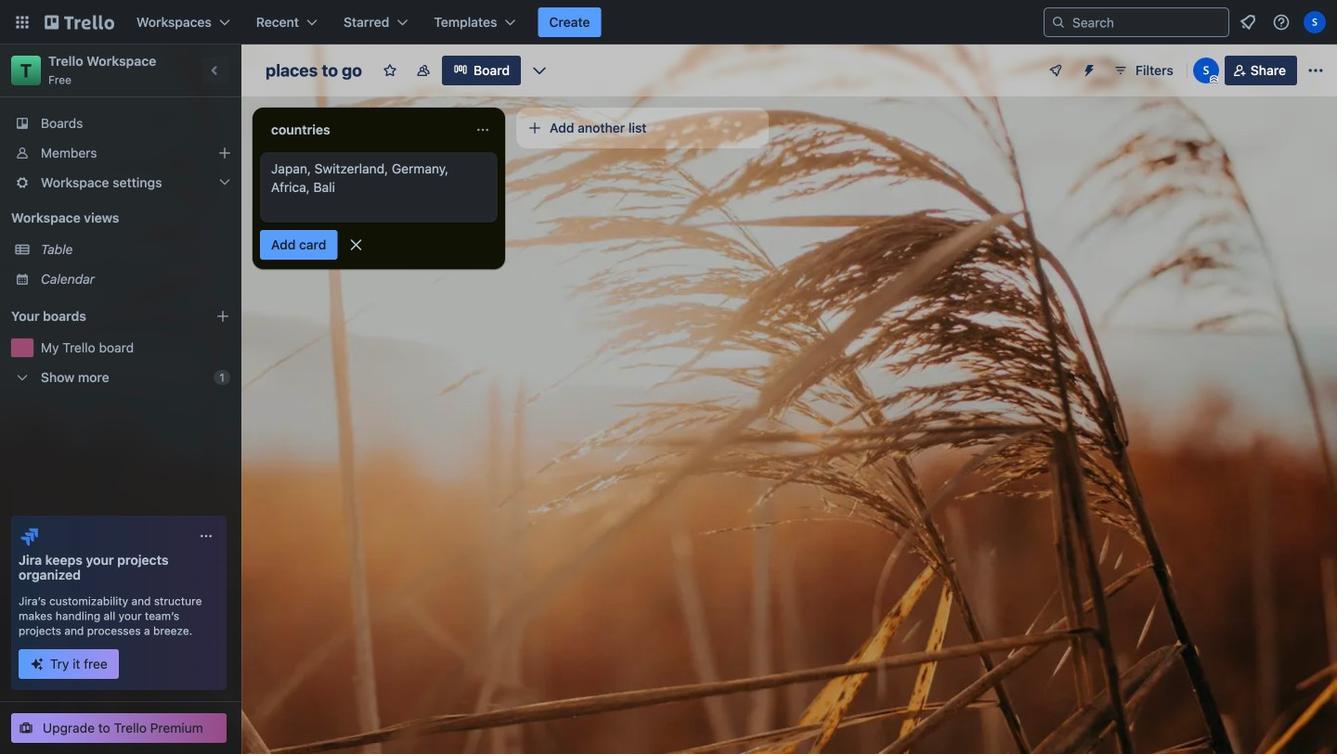 Task type: describe. For each thing, give the bounding box(es) containing it.
Board name text field
[[256, 56, 371, 85]]

star or unstar board image
[[383, 63, 397, 78]]

cancel image
[[347, 236, 365, 254]]

0 notifications image
[[1237, 11, 1259, 33]]

none search field inside the "primary" element
[[1044, 7, 1229, 37]]

add board image
[[215, 309, 230, 324]]

back to home image
[[45, 7, 114, 37]]

Enter a title for this card… text field
[[260, 152, 498, 223]]

your boards with 2 items element
[[11, 306, 188, 328]]

automation image
[[1074, 56, 1100, 82]]

workspace navigation collapse icon image
[[202, 58, 228, 84]]

primary element
[[0, 0, 1337, 45]]

this member is an admin of this board. image
[[1210, 75, 1218, 84]]

power ups image
[[1048, 63, 1063, 78]]



Task type: locate. For each thing, give the bounding box(es) containing it.
sen (sen604) image
[[1304, 11, 1326, 33], [1193, 58, 1219, 84]]

1 horizontal spatial sen (sen604) image
[[1304, 11, 1326, 33]]

show menu image
[[1307, 61, 1325, 80]]

0 horizontal spatial sen (sen604) image
[[1193, 58, 1219, 84]]

sen (sen604) image down the search field on the right of page
[[1193, 58, 1219, 84]]

open information menu image
[[1272, 13, 1291, 32]]

search image
[[1051, 15, 1066, 30]]

0 vertical spatial sen (sen604) image
[[1304, 11, 1326, 33]]

premium icon image
[[30, 657, 45, 672]]

sen (sen604) image right open information menu image on the top right of the page
[[1304, 11, 1326, 33]]

None search field
[[1044, 7, 1229, 37]]

1 vertical spatial sen (sen604) image
[[1193, 58, 1219, 84]]

workspace visible image
[[416, 63, 431, 78]]

None text field
[[260, 115, 468, 145]]

jira image
[[19, 526, 41, 548], [19, 526, 41, 548]]

Search field
[[1044, 7, 1229, 37]]

customize views image
[[530, 61, 549, 80]]



Task type: vqa. For each thing, say whether or not it's contained in the screenshot.
leftmost SEN (SEN604) icon
yes



